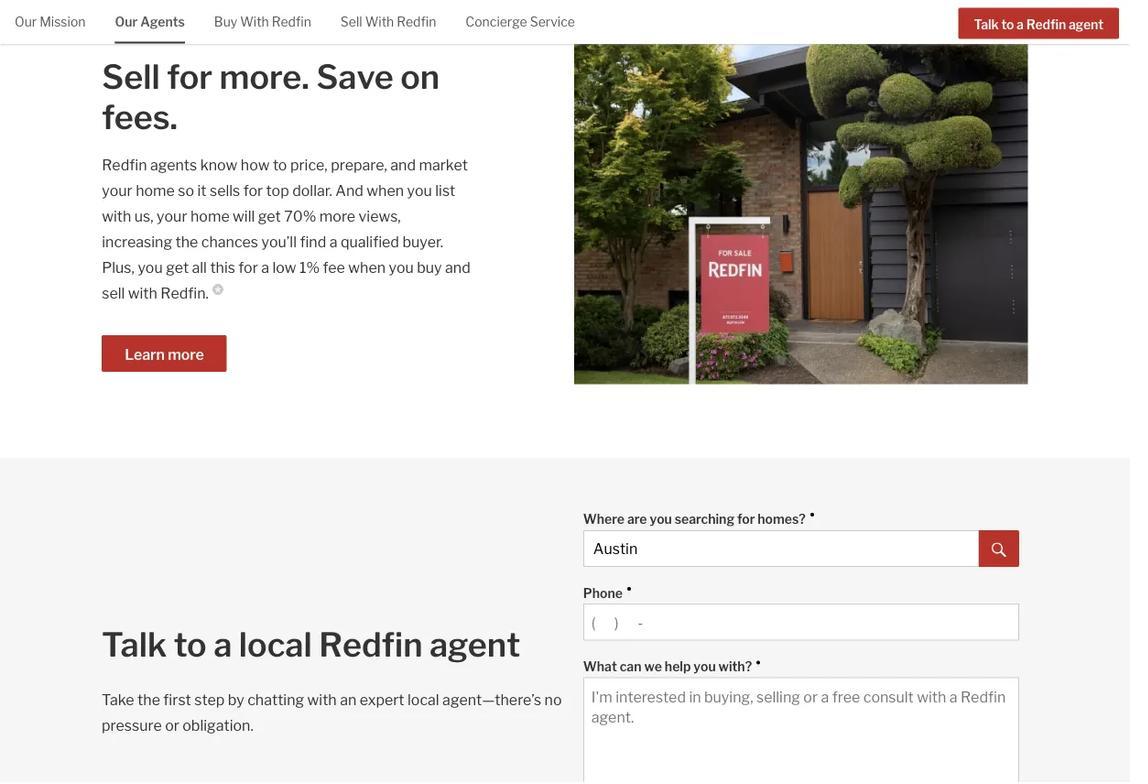 Task type: describe. For each thing, give the bounding box(es) containing it.
agent—there's
[[443, 691, 541, 709]]

by
[[228, 691, 244, 709]]

1 horizontal spatial home
[[190, 207, 230, 225]]

0 horizontal spatial agent
[[430, 625, 520, 665]]

our agents link
[[115, 0, 185, 42]]

price,
[[290, 156, 328, 174]]

more inside button
[[168, 345, 204, 363]]

City, Address, ZIP search field
[[583, 530, 979, 567]]

low
[[272, 258, 296, 276]]

sell with redfin
[[341, 14, 436, 30]]

the inside take the first step by chatting with an expert local agent—there's no pressure or obligation.
[[137, 691, 160, 709]]

for left top
[[243, 181, 263, 199]]

expert
[[360, 691, 404, 709]]

list
[[435, 181, 456, 199]]

with inside take the first step by chatting with an expert local agent—there's no pressure or obligation.
[[307, 691, 337, 709]]

where
[[583, 511, 625, 527]]

service
[[530, 14, 575, 30]]

phone
[[583, 585, 623, 601]]

0 vertical spatial local
[[239, 625, 312, 665]]

a couple putting up a sold sign in front of their home image
[[574, 44, 1028, 385]]

redfin inside button
[[1027, 16, 1066, 32]]

chatting
[[247, 691, 304, 709]]

are
[[627, 511, 647, 527]]

submit search image
[[992, 543, 1007, 557]]

chances
[[201, 233, 258, 251]]

dollar.
[[292, 181, 332, 199]]

qualified
[[341, 233, 399, 251]]

1%
[[300, 258, 320, 276]]

help
[[665, 659, 691, 675]]

learn more
[[125, 345, 204, 363]]

redfin.
[[161, 284, 209, 302]]

obligation.
[[183, 717, 254, 734]]

you down the increasing
[[138, 258, 163, 276]]

more.
[[219, 57, 309, 97]]

sell with redfin link
[[341, 0, 436, 42]]

agents
[[140, 14, 185, 30]]

all
[[192, 258, 207, 276]]

to for redfin
[[1002, 16, 1014, 32]]

for inside sell for more. save on fees.
[[167, 57, 213, 97]]

1 horizontal spatial and
[[445, 258, 471, 276]]

homes?
[[758, 511, 806, 527]]

increasing
[[102, 233, 172, 251]]

with?
[[719, 659, 752, 675]]

an
[[340, 691, 357, 709]]

0 vertical spatial with
[[102, 207, 131, 225]]

redfin inside redfin agents know how to price, prepare, and market your home so it sells for top dollar. and when you list with us, your home will get 70% more views, increasing the chances you'll find a qualified buyer. plus, you get all this for a low 1% fee when you buy and sell with redfin.
[[102, 156, 147, 174]]

where are you searching for homes?
[[583, 511, 806, 527]]

so
[[178, 181, 194, 199]]

1 vertical spatial with
[[128, 284, 157, 302]]

you inside 'element'
[[694, 659, 716, 675]]

what can we help you with?
[[583, 659, 752, 675]]

how
[[241, 156, 270, 174]]

buy with redfin
[[214, 14, 311, 30]]

to for local
[[174, 625, 207, 665]]

for right this
[[239, 258, 258, 276]]

top
[[266, 181, 289, 199]]

0 horizontal spatial your
[[102, 181, 133, 199]]

concierge service link
[[466, 0, 575, 42]]

search field element
[[583, 502, 1020, 567]]

sells
[[210, 181, 240, 199]]

on
[[400, 57, 440, 97]]

you left list
[[407, 181, 432, 199]]

more inside redfin agents know how to price, prepare, and market your home so it sells for top dollar. and when you list with us, your home will get 70% more views, increasing the chances you'll find a qualified buyer. plus, you get all this for a low 1% fee when you buy and sell with redfin.
[[320, 207, 356, 225]]

or
[[165, 717, 179, 734]]

step
[[194, 691, 225, 709]]

sell for sell for more. save on fees.
[[102, 57, 160, 97]]



Task type: vqa. For each thing, say whether or not it's contained in the screenshot.
can
yes



Task type: locate. For each thing, give the bounding box(es) containing it.
1 vertical spatial home
[[190, 207, 230, 225]]

0 vertical spatial to
[[1002, 16, 1014, 32]]

agent inside button
[[1069, 16, 1104, 32]]

talk inside button
[[974, 16, 999, 32]]

save
[[316, 57, 394, 97]]

1 horizontal spatial talk
[[974, 16, 999, 32]]

us,
[[134, 207, 154, 225]]

home
[[136, 181, 175, 199], [190, 207, 230, 225]]

0 vertical spatial your
[[102, 181, 133, 199]]

talk to a local redfin agent
[[102, 625, 520, 665]]

1 horizontal spatial the
[[175, 233, 198, 251]]

home up us,
[[136, 181, 175, 199]]

your
[[102, 181, 133, 199], [157, 207, 187, 225]]

1 vertical spatial when
[[348, 258, 386, 276]]

0 vertical spatial home
[[136, 181, 175, 199]]

redfin
[[272, 14, 311, 30], [397, 14, 436, 30], [1027, 16, 1066, 32], [102, 156, 147, 174], [319, 625, 423, 665]]

prepare,
[[331, 156, 387, 174]]

views,
[[359, 207, 401, 225]]

1 horizontal spatial more
[[320, 207, 356, 225]]

your right us,
[[157, 207, 187, 225]]

our for our agents
[[115, 14, 138, 30]]

and right buy
[[445, 258, 471, 276]]

1 vertical spatial the
[[137, 691, 160, 709]]

your up the increasing
[[102, 181, 133, 199]]

our left mission
[[15, 14, 37, 30]]

get
[[258, 207, 281, 225], [166, 258, 189, 276]]

get right the will
[[258, 207, 281, 225]]

Enter your message field text field
[[592, 687, 1011, 783]]

talk for talk to a local redfin agent
[[102, 625, 167, 665]]

with left us,
[[102, 207, 131, 225]]

1 our from the left
[[15, 14, 37, 30]]

sell for sell with redfin
[[341, 14, 362, 30]]

local up chatting
[[239, 625, 312, 665]]

with inside sell with redfin link
[[365, 14, 394, 30]]

learn
[[125, 345, 165, 363]]

talk to a redfin agent
[[974, 16, 1104, 32]]

0 horizontal spatial talk
[[102, 625, 167, 665]]

disclaimer image
[[212, 284, 223, 295]]

70%
[[284, 207, 316, 225]]

0 horizontal spatial home
[[136, 181, 175, 199]]

buy with redfin link
[[214, 0, 311, 42]]

local inside take the first step by chatting with an expert local agent—there's no pressure or obligation.
[[408, 691, 439, 709]]

0 vertical spatial talk
[[974, 16, 999, 32]]

home down it
[[190, 207, 230, 225]]

sell up save
[[341, 14, 362, 30]]

what
[[583, 659, 617, 675]]

get left "all"
[[166, 258, 189, 276]]

1 vertical spatial talk
[[102, 625, 167, 665]]

you left buy
[[389, 258, 414, 276]]

we
[[644, 659, 662, 675]]

our left agents
[[115, 14, 138, 30]]

sell inside sell for more. save on fees.
[[102, 57, 160, 97]]

0 vertical spatial agent
[[1069, 16, 1104, 32]]

talk for talk to a redfin agent
[[974, 16, 999, 32]]

with
[[102, 207, 131, 225], [128, 284, 157, 302], [307, 691, 337, 709]]

learn more button
[[102, 335, 227, 372]]

the up "all"
[[175, 233, 198, 251]]

first
[[163, 691, 191, 709]]

and left market
[[391, 156, 416, 174]]

1 vertical spatial sell
[[102, 57, 160, 97]]

buy
[[214, 14, 237, 30]]

sell for more. save on fees.
[[102, 57, 440, 137]]

fees.
[[102, 97, 178, 137]]

can
[[620, 659, 642, 675]]

searching
[[675, 511, 735, 527]]

to
[[1002, 16, 1014, 32], [273, 156, 287, 174], [174, 625, 207, 665]]

0 horizontal spatial more
[[168, 345, 204, 363]]

sell
[[102, 284, 125, 302]]

1 horizontal spatial your
[[157, 207, 187, 225]]

mission
[[40, 14, 86, 30]]

1 vertical spatial and
[[445, 258, 471, 276]]

talk to a redfin agent button
[[959, 8, 1119, 39]]

1 vertical spatial agent
[[430, 625, 520, 665]]

when down qualified on the top left of page
[[348, 258, 386, 276]]

local
[[239, 625, 312, 665], [408, 691, 439, 709]]

when
[[367, 181, 404, 199], [348, 258, 386, 276]]

and
[[391, 156, 416, 174], [445, 258, 471, 276]]

0 vertical spatial the
[[175, 233, 198, 251]]

our mission
[[15, 14, 86, 30]]

it
[[197, 181, 207, 199]]

local right expert
[[408, 691, 439, 709]]

pressure
[[102, 717, 162, 734]]

buyer.
[[402, 233, 444, 251]]

our for our mission
[[15, 14, 37, 30]]

with up save
[[365, 14, 394, 30]]

no
[[545, 691, 562, 709]]

0 vertical spatial more
[[320, 207, 356, 225]]

0 vertical spatial sell
[[341, 14, 362, 30]]

1 vertical spatial get
[[166, 258, 189, 276]]

0 horizontal spatial the
[[137, 691, 160, 709]]

the inside redfin agents know how to price, prepare, and market your home so it sells for top dollar. and when you list with us, your home will get 70% more views, increasing the chances you'll find a qualified buyer. plus, you get all this for a low 1% fee when you buy and sell with redfin.
[[175, 233, 198, 251]]

1 vertical spatial local
[[408, 691, 439, 709]]

with left the an
[[307, 691, 337, 709]]

with for sell
[[365, 14, 394, 30]]

1 horizontal spatial with
[[365, 14, 394, 30]]

sell down our agents
[[102, 57, 160, 97]]

0 horizontal spatial get
[[166, 258, 189, 276]]

with right buy
[[240, 14, 269, 30]]

you'll
[[262, 233, 297, 251]]

redfin agents know how to price, prepare, and market your home so it sells for top dollar. and when you list with us, your home will get 70% more views, increasing the chances you'll find a qualified buyer. plus, you get all this for a low 1% fee when you buy and sell with redfin.
[[102, 156, 471, 302]]

0 vertical spatial when
[[367, 181, 404, 199]]

fee
[[323, 258, 345, 276]]

you
[[407, 181, 432, 199], [138, 258, 163, 276], [389, 258, 414, 276], [650, 511, 672, 527], [694, 659, 716, 675]]

the left first
[[137, 691, 160, 709]]

concierge service
[[466, 14, 575, 30]]

a inside button
[[1017, 16, 1024, 32]]

a
[[1017, 16, 1024, 32], [330, 233, 338, 251], [261, 258, 269, 276], [214, 625, 232, 665]]

this
[[210, 258, 235, 276]]

you inside search field element
[[650, 511, 672, 527]]

more
[[320, 207, 356, 225], [168, 345, 204, 363]]

1 vertical spatial more
[[168, 345, 204, 363]]

0 horizontal spatial sell
[[102, 57, 160, 97]]

2 our from the left
[[115, 14, 138, 30]]

for
[[167, 57, 213, 97], [243, 181, 263, 199], [239, 258, 258, 276], [737, 511, 755, 527]]

2 vertical spatial with
[[307, 691, 337, 709]]

0 horizontal spatial and
[[391, 156, 416, 174]]

for down agents
[[167, 57, 213, 97]]

1 vertical spatial to
[[273, 156, 287, 174]]

with
[[240, 14, 269, 30], [365, 14, 394, 30]]

enter your phone number field. required field. element
[[583, 576, 1010, 604]]

Enter your phone number field telephone field
[[592, 614, 1011, 632]]

2 with from the left
[[365, 14, 394, 30]]

know
[[200, 156, 238, 174]]

take the first step by chatting with an expert local agent—there's no pressure or obligation.
[[102, 691, 562, 734]]

buy
[[417, 258, 442, 276]]

for inside search field element
[[737, 511, 755, 527]]

will
[[233, 207, 255, 225]]

for left 'homes?'
[[737, 511, 755, 527]]

you right help
[[694, 659, 716, 675]]

1 horizontal spatial local
[[408, 691, 439, 709]]

take
[[102, 691, 134, 709]]

1 horizontal spatial sell
[[341, 14, 362, 30]]

0 horizontal spatial our
[[15, 14, 37, 30]]

find
[[300, 233, 326, 251]]

plus,
[[102, 258, 135, 276]]

2 horizontal spatial to
[[1002, 16, 1014, 32]]

our agents
[[115, 14, 185, 30]]

0 vertical spatial and
[[391, 156, 416, 174]]

0 vertical spatial get
[[258, 207, 281, 225]]

more down and
[[320, 207, 356, 225]]

more right learn
[[168, 345, 204, 363]]

sell
[[341, 14, 362, 30], [102, 57, 160, 97]]

agent
[[1069, 16, 1104, 32], [430, 625, 520, 665]]

1 horizontal spatial to
[[273, 156, 287, 174]]

1 vertical spatial your
[[157, 207, 187, 225]]

0 horizontal spatial to
[[174, 625, 207, 665]]

you right "are"
[[650, 511, 672, 527]]

the
[[175, 233, 198, 251], [137, 691, 160, 709]]

our
[[15, 14, 37, 30], [115, 14, 138, 30]]

when up views,
[[367, 181, 404, 199]]

our mission link
[[15, 0, 86, 42]]

with right sell
[[128, 284, 157, 302]]

to inside redfin agents know how to price, prepare, and market your home so it sells for top dollar. and when you list with us, your home will get 70% more views, increasing the chances you'll find a qualified buyer. plus, you get all this for a low 1% fee when you buy and sell with redfin.
[[273, 156, 287, 174]]

and
[[336, 181, 364, 199]]

concierge
[[466, 14, 527, 30]]

0 horizontal spatial with
[[240, 14, 269, 30]]

to inside button
[[1002, 16, 1014, 32]]

with for buy
[[240, 14, 269, 30]]

enter your message field. required field. element
[[583, 650, 1010, 677]]

agents
[[150, 156, 197, 174]]

0 horizontal spatial local
[[239, 625, 312, 665]]

with inside buy with redfin link
[[240, 14, 269, 30]]

1 horizontal spatial our
[[115, 14, 138, 30]]

1 horizontal spatial get
[[258, 207, 281, 225]]

2 vertical spatial to
[[174, 625, 207, 665]]

1 horizontal spatial agent
[[1069, 16, 1104, 32]]

market
[[419, 156, 468, 174]]

1 with from the left
[[240, 14, 269, 30]]



